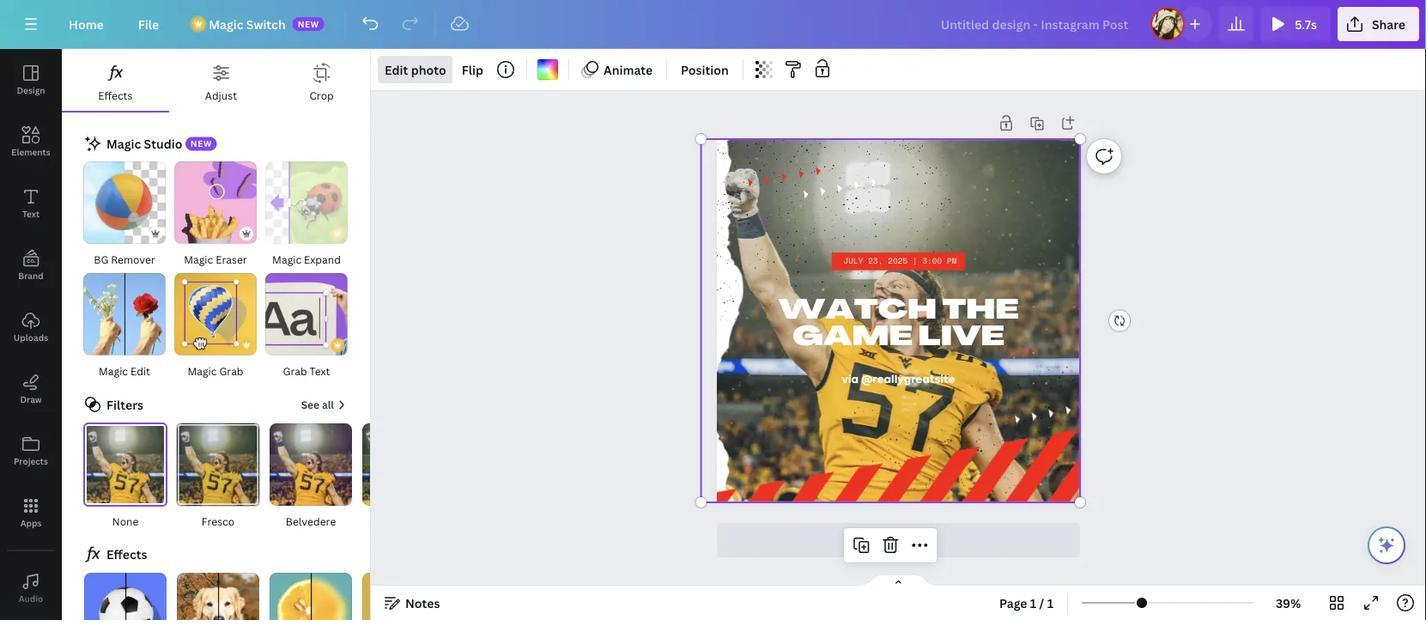Task type: describe. For each thing, give the bounding box(es) containing it.
grab text
[[283, 364, 330, 378]]

uploads button
[[0, 296, 62, 358]]

magic for magic switch
[[209, 16, 243, 32]]

projects button
[[0, 420, 62, 482]]

page 1 / 1
[[1000, 595, 1054, 611]]

the
[[943, 298, 1019, 325]]

magic studio new
[[107, 135, 212, 152]]

/
[[1040, 595, 1045, 611]]

flip button
[[455, 56, 490, 83]]

magic for magic edit
[[99, 364, 128, 378]]

edit photo button
[[378, 56, 453, 83]]

magic grab button
[[174, 272, 258, 381]]

adjust
[[205, 88, 237, 102]]

watch
[[779, 298, 937, 325]]

adjust button
[[169, 49, 273, 111]]

filters
[[107, 396, 143, 413]]

animate
[[604, 61, 653, 78]]

5.7s
[[1296, 16, 1318, 32]]

duotone image
[[362, 573, 445, 620]]

projects
[[14, 455, 48, 467]]

show pages image
[[858, 574, 940, 588]]

magic edit button
[[82, 272, 167, 381]]

july
[[844, 255, 864, 267]]

pm
[[948, 255, 957, 267]]

blur image
[[270, 573, 352, 620]]

fresco
[[202, 514, 235, 528]]

page
[[1000, 595, 1028, 611]]

uploads
[[14, 332, 48, 343]]

elements
[[11, 146, 50, 158]]

3:00
[[923, 255, 943, 267]]

expand
[[304, 252, 341, 266]]

page
[[903, 532, 931, 548]]

main menu bar
[[0, 0, 1427, 49]]

apps
[[20, 517, 42, 529]]

audio button
[[0, 557, 62, 619]]

magic edit
[[99, 364, 150, 378]]

bg remover button
[[82, 161, 167, 269]]

see all button
[[300, 395, 350, 416]]

watch the game live
[[779, 298, 1019, 352]]

39%
[[1276, 595, 1301, 611]]

text inside side panel tab list
[[22, 208, 40, 219]]

magic for magic eraser
[[184, 252, 213, 266]]

brand
[[18, 270, 44, 281]]

bg remover
[[94, 252, 155, 266]]

23,
[[869, 255, 883, 267]]

2 1 from the left
[[1048, 595, 1054, 611]]

see
[[301, 398, 320, 412]]

new inside the main menu bar
[[298, 18, 319, 30]]

Design title text field
[[928, 7, 1144, 41]]

auto focus image
[[177, 573, 259, 620]]

via @reallygreatsite
[[842, 373, 956, 386]]

no color image
[[538, 59, 558, 80]]

home link
[[55, 7, 117, 41]]

effects inside button
[[98, 88, 133, 102]]

apps button
[[0, 482, 62, 544]]

add
[[876, 532, 900, 548]]

none button
[[82, 422, 168, 531]]

design
[[17, 84, 45, 96]]

5.7s button
[[1261, 7, 1331, 41]]

see all
[[301, 398, 334, 412]]

bg
[[94, 252, 109, 266]]

file
[[138, 16, 159, 32]]

edit photo
[[385, 61, 446, 78]]

fresco button
[[175, 422, 261, 531]]

draw
[[20, 393, 42, 405]]

1 vertical spatial effects
[[107, 546, 147, 563]]

crop
[[310, 88, 334, 102]]

magic switch
[[209, 16, 286, 32]]

edit inside popup button
[[385, 61, 408, 78]]

@reallygreatsite
[[862, 373, 956, 386]]

notes button
[[378, 589, 447, 617]]

position button
[[674, 56, 736, 83]]



Task type: vqa. For each thing, say whether or not it's contained in the screenshot.
brainstorm
no



Task type: locate. For each thing, give the bounding box(es) containing it.
share button
[[1338, 7, 1420, 41]]

eraser
[[216, 252, 247, 266]]

via
[[842, 373, 859, 386]]

canva assistant image
[[1377, 535, 1398, 556]]

grab inside button
[[219, 364, 244, 378]]

+ add page button
[[717, 523, 1081, 557]]

edit inside "button"
[[131, 364, 150, 378]]

live
[[919, 325, 1005, 352]]

1 vertical spatial text
[[310, 364, 330, 378]]

0 horizontal spatial edit
[[131, 364, 150, 378]]

|
[[913, 255, 918, 267]]

edit
[[385, 61, 408, 78], [131, 364, 150, 378]]

elements button
[[0, 111, 62, 173]]

1 horizontal spatial edit
[[385, 61, 408, 78]]

0 vertical spatial text
[[22, 208, 40, 219]]

game
[[793, 325, 913, 352]]

1 horizontal spatial new
[[298, 18, 319, 30]]

brand button
[[0, 234, 62, 296]]

flip
[[462, 61, 484, 78]]

magic right 'magic edit'
[[188, 364, 217, 378]]

crop button
[[273, 49, 370, 111]]

remover
[[111, 252, 155, 266]]

39% button
[[1261, 589, 1317, 617]]

magic eraser
[[184, 252, 247, 266]]

new
[[298, 18, 319, 30], [190, 138, 212, 150]]

magic expand button
[[265, 161, 349, 269]]

shadows image
[[84, 573, 167, 620]]

effects button
[[62, 49, 169, 111]]

0 horizontal spatial new
[[190, 138, 212, 150]]

2 grab from the left
[[283, 364, 307, 378]]

position
[[681, 61, 729, 78]]

magic expand
[[272, 252, 341, 266]]

effects
[[98, 88, 133, 102], [107, 546, 147, 563]]

text button
[[0, 173, 62, 234]]

none
[[112, 514, 139, 528]]

design button
[[0, 49, 62, 111]]

magic inside button
[[188, 364, 217, 378]]

file button
[[124, 7, 173, 41]]

magic left the switch
[[209, 16, 243, 32]]

magic
[[209, 16, 243, 32], [107, 135, 141, 152], [184, 252, 213, 266], [272, 252, 302, 266], [99, 364, 128, 378], [188, 364, 217, 378]]

magic inside the main menu bar
[[209, 16, 243, 32]]

animate button
[[576, 56, 660, 83]]

new right "studio"
[[190, 138, 212, 150]]

1 horizontal spatial grab
[[283, 364, 307, 378]]

magic for magic grab
[[188, 364, 217, 378]]

photo
[[411, 61, 446, 78]]

0 vertical spatial new
[[298, 18, 319, 30]]

july 23, 2025 | 3:00 pm
[[844, 255, 957, 267]]

all
[[322, 398, 334, 412]]

0 horizontal spatial grab
[[219, 364, 244, 378]]

magic for magic studio new
[[107, 135, 141, 152]]

home
[[69, 16, 104, 32]]

belvedere button
[[268, 422, 354, 531]]

grab text button
[[265, 272, 349, 381]]

1 vertical spatial new
[[190, 138, 212, 150]]

1
[[1031, 595, 1037, 611], [1048, 595, 1054, 611]]

side panel tab list
[[0, 49, 62, 620]]

text
[[22, 208, 40, 219], [310, 364, 330, 378]]

0 vertical spatial effects
[[98, 88, 133, 102]]

magic left expand
[[272, 252, 302, 266]]

switch
[[246, 16, 286, 32]]

grab up 'see' at the left of the page
[[283, 364, 307, 378]]

grab
[[219, 364, 244, 378], [283, 364, 307, 378]]

new inside magic studio new
[[190, 138, 212, 150]]

0 horizontal spatial text
[[22, 208, 40, 219]]

text up see all
[[310, 364, 330, 378]]

grab inside button
[[283, 364, 307, 378]]

0 horizontal spatial 1
[[1031, 595, 1037, 611]]

notes
[[405, 595, 440, 611]]

studio
[[144, 135, 182, 152]]

magic up the "filters" at left
[[99, 364, 128, 378]]

magic for magic expand
[[272, 252, 302, 266]]

text up brand button
[[22, 208, 40, 219]]

1 1 from the left
[[1031, 595, 1037, 611]]

effects down none
[[107, 546, 147, 563]]

new right the switch
[[298, 18, 319, 30]]

magic eraser button
[[174, 161, 258, 269]]

draw button
[[0, 358, 62, 420]]

1 right /
[[1048, 595, 1054, 611]]

magic grab
[[188, 364, 244, 378]]

edit left photo
[[385, 61, 408, 78]]

grab left grab text
[[219, 364, 244, 378]]

1 left /
[[1031, 595, 1037, 611]]

belvedere
[[286, 514, 336, 528]]

share
[[1373, 16, 1406, 32]]

magic left eraser at the left
[[184, 252, 213, 266]]

0 vertical spatial edit
[[385, 61, 408, 78]]

audio
[[19, 593, 43, 604]]

1 horizontal spatial 1
[[1048, 595, 1054, 611]]

+
[[867, 532, 873, 548]]

+ add page
[[867, 532, 931, 548]]

1 grab from the left
[[219, 364, 244, 378]]

magic inside "button"
[[99, 364, 128, 378]]

2025
[[888, 255, 908, 267]]

1 vertical spatial edit
[[131, 364, 150, 378]]

magic left "studio"
[[107, 135, 141, 152]]

1 horizontal spatial text
[[310, 364, 330, 378]]

effects up magic studio new at the top left
[[98, 88, 133, 102]]

edit up the "filters" at left
[[131, 364, 150, 378]]



